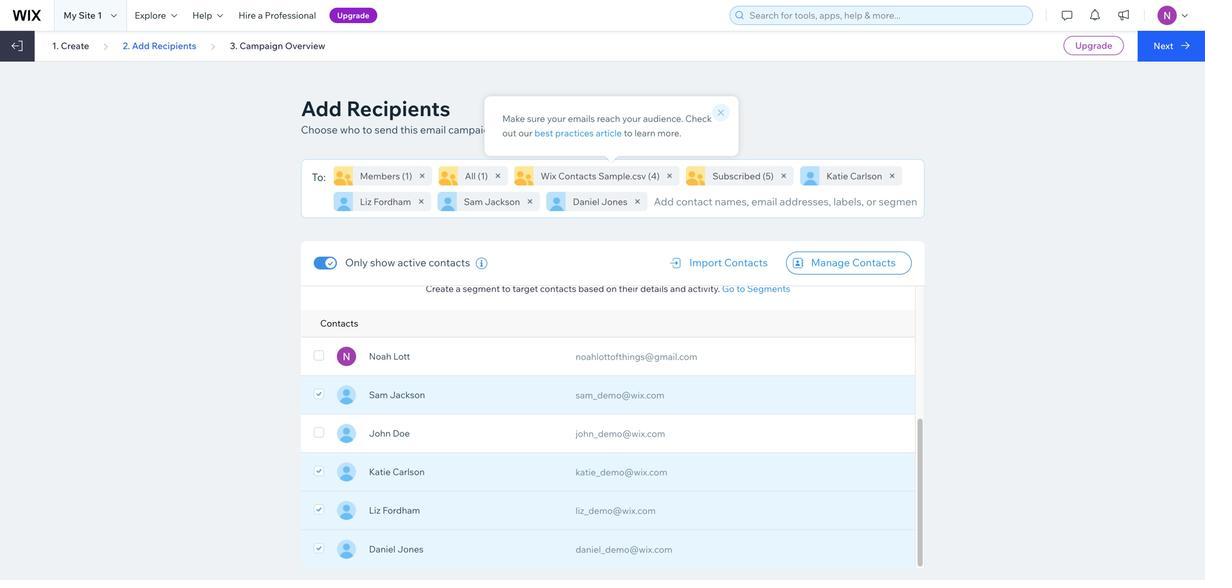 Task type: locate. For each thing, give the bounding box(es) containing it.
your
[[547, 113, 566, 124], [622, 113, 641, 124]]

sam jackson
[[464, 196, 520, 207], [369, 389, 425, 400]]

1 vertical spatial jackson
[[390, 389, 425, 400]]

recipients up the this
[[347, 95, 450, 121]]

0 vertical spatial carlson
[[850, 170, 882, 181]]

0 vertical spatial a
[[258, 10, 263, 21]]

daniel jones
[[573, 196, 627, 207], [369, 543, 424, 555]]

import contacts
[[689, 256, 768, 269]]

1 vertical spatial liz fordham
[[369, 505, 420, 516]]

a
[[258, 10, 263, 21], [456, 283, 461, 294]]

0 horizontal spatial katie
[[369, 466, 391, 477]]

1 horizontal spatial add
[[301, 95, 342, 121]]

check
[[685, 113, 712, 124]]

1 horizontal spatial recipients
[[347, 95, 450, 121]]

jackson down lott
[[390, 389, 425, 400]]

daniel
[[573, 196, 599, 207], [369, 543, 396, 555]]

hire a professional
[[239, 10, 316, 21]]

campaign
[[240, 40, 283, 51]]

upgrade
[[337, 11, 369, 20], [1075, 40, 1112, 51]]

1 horizontal spatial a
[[456, 283, 461, 294]]

2 your from the left
[[622, 113, 641, 124]]

create inside "link"
[[61, 40, 89, 51]]

to right who
[[362, 123, 372, 136]]

1 horizontal spatial upgrade
[[1075, 40, 1112, 51]]

sam up "john"
[[369, 389, 388, 400]]

0 vertical spatial katie carlson
[[827, 170, 882, 181]]

jones
[[601, 196, 627, 207], [398, 543, 424, 555]]

1 horizontal spatial your
[[622, 113, 641, 124]]

activity.
[[688, 283, 720, 294]]

1 vertical spatial daniel jones
[[369, 543, 424, 555]]

add up choose
[[301, 95, 342, 121]]

1 vertical spatial add
[[301, 95, 342, 121]]

0 vertical spatial upgrade
[[337, 11, 369, 20]]

0 vertical spatial sam
[[464, 196, 483, 207]]

choose
[[301, 123, 338, 136]]

(1)
[[402, 170, 412, 181], [478, 170, 488, 181]]

0 vertical spatial add
[[132, 40, 150, 51]]

1 horizontal spatial katie
[[827, 170, 848, 181]]

create
[[61, 40, 89, 51], [426, 283, 454, 294]]

show
[[370, 256, 395, 269]]

katie carlson
[[827, 170, 882, 181], [369, 466, 425, 477]]

a right the hire
[[258, 10, 263, 21]]

noah
[[369, 351, 391, 362]]

liz_demo@wix.com
[[576, 505, 656, 516]]

sam_demo@wix.com
[[576, 389, 664, 401]]

0 vertical spatial daniel jones
[[573, 196, 627, 207]]

1 vertical spatial katie carlson
[[369, 466, 425, 477]]

2 (1) from the left
[[478, 170, 488, 181]]

0 vertical spatial liz
[[360, 196, 372, 207]]

a left segment
[[456, 283, 461, 294]]

1 vertical spatial katie
[[369, 466, 391, 477]]

katie up add contact names, email addresses, labels, or segments... text box
[[827, 170, 848, 181]]

your up learn
[[622, 113, 641, 124]]

jackson down all (1)
[[485, 196, 520, 207]]

contacts right active
[[429, 256, 470, 269]]

1 horizontal spatial sam
[[464, 196, 483, 207]]

carlson
[[850, 170, 882, 181], [393, 466, 425, 477]]

0 vertical spatial jones
[[601, 196, 627, 207]]

to
[[362, 123, 372, 136], [624, 127, 633, 139], [502, 283, 511, 294], [737, 283, 745, 294]]

1 horizontal spatial katie carlson
[[827, 170, 882, 181]]

(1) right all
[[478, 170, 488, 181]]

contacts for import
[[724, 256, 768, 269]]

1 horizontal spatial daniel jones
[[573, 196, 627, 207]]

a inside hire a professional link
[[258, 10, 263, 21]]

1 vertical spatial upgrade
[[1075, 40, 1112, 51]]

0 horizontal spatial sam
[[369, 389, 388, 400]]

jackson
[[485, 196, 520, 207], [390, 389, 425, 400]]

0 horizontal spatial upgrade
[[337, 11, 369, 20]]

contacts for manage
[[852, 256, 896, 269]]

reach
[[597, 113, 620, 124]]

katie down "john"
[[369, 466, 391, 477]]

professional
[[265, 10, 316, 21]]

0 horizontal spatial daniel jones
[[369, 543, 424, 555]]

contacts
[[429, 256, 470, 269], [540, 283, 576, 294]]

1 vertical spatial a
[[456, 283, 461, 294]]

1 horizontal spatial daniel
[[573, 196, 599, 207]]

fordham
[[374, 196, 411, 207], [383, 505, 420, 516]]

katie_demo@wix.com
[[576, 466, 667, 478]]

campaign
[[448, 123, 496, 136]]

your up best
[[547, 113, 566, 124]]

katie
[[827, 170, 848, 181], [369, 466, 391, 477]]

create right 1.
[[61, 40, 89, 51]]

details
[[640, 283, 668, 294]]

0 vertical spatial create
[[61, 40, 89, 51]]

(1) for members (1)
[[402, 170, 412, 181]]

add
[[132, 40, 150, 51], [301, 95, 342, 121]]

0 horizontal spatial create
[[61, 40, 89, 51]]

1.
[[52, 40, 59, 51]]

add inside the 'add recipients choose who to send this email campaign to.'
[[301, 95, 342, 121]]

learn
[[635, 127, 656, 139]]

contacts for wix
[[558, 170, 596, 181]]

contacts
[[558, 170, 596, 181], [724, 256, 768, 269], [852, 256, 896, 269], [320, 318, 358, 329]]

contacts right wix
[[558, 170, 596, 181]]

1 (1) from the left
[[402, 170, 412, 181]]

0 horizontal spatial jones
[[398, 543, 424, 555]]

contacts right target
[[540, 283, 576, 294]]

2.
[[123, 40, 130, 51]]

0 vertical spatial daniel
[[573, 196, 599, 207]]

recipients down explore on the left of the page
[[152, 40, 196, 51]]

0 vertical spatial liz fordham
[[360, 196, 411, 207]]

create a segment to target contacts based on their details and activity. go to segments
[[426, 283, 790, 294]]

upgrade for the top upgrade button
[[337, 11, 369, 20]]

to.
[[498, 123, 510, 136]]

wix contacts sample.csv (4)
[[541, 170, 660, 181]]

upgrade for bottommost upgrade button
[[1075, 40, 1112, 51]]

0 vertical spatial jackson
[[485, 196, 520, 207]]

0 horizontal spatial (1)
[[402, 170, 412, 181]]

to right 'go'
[[737, 283, 745, 294]]

0 horizontal spatial add
[[132, 40, 150, 51]]

2. add recipients link
[[123, 40, 196, 52]]

based
[[578, 283, 604, 294]]

best
[[535, 127, 553, 139]]

manage contacts
[[811, 256, 896, 269]]

0 horizontal spatial recipients
[[152, 40, 196, 51]]

1 vertical spatial recipients
[[347, 95, 450, 121]]

recipients
[[152, 40, 196, 51], [347, 95, 450, 121]]

0 horizontal spatial katie carlson
[[369, 466, 425, 477]]

1 vertical spatial contacts
[[540, 283, 576, 294]]

1 horizontal spatial (1)
[[478, 170, 488, 181]]

1 vertical spatial sam
[[369, 389, 388, 400]]

explore
[[135, 10, 166, 21]]

audience.
[[643, 113, 683, 124]]

make sure your emails reach your audience. check out our
[[502, 113, 712, 139]]

1 horizontal spatial sam jackson
[[464, 196, 520, 207]]

my site 1
[[64, 10, 102, 21]]

0 horizontal spatial your
[[547, 113, 566, 124]]

0 horizontal spatial upgrade button
[[330, 8, 377, 23]]

upgrade button
[[330, 8, 377, 23], [1064, 36, 1124, 55]]

liz
[[360, 196, 372, 207], [369, 505, 381, 516]]

lott
[[393, 351, 410, 362]]

0 horizontal spatial a
[[258, 10, 263, 21]]

sam down all
[[464, 196, 483, 207]]

active
[[398, 256, 426, 269]]

sam jackson down all (1)
[[464, 196, 520, 207]]

0 horizontal spatial sam jackson
[[369, 389, 425, 400]]

1 horizontal spatial jackson
[[485, 196, 520, 207]]

sam jackson up doe on the left of the page
[[369, 389, 425, 400]]

0 horizontal spatial contacts
[[429, 256, 470, 269]]

(1) right members on the top left of page
[[402, 170, 412, 181]]

emails
[[568, 113, 595, 124]]

1 vertical spatial create
[[426, 283, 454, 294]]

my
[[64, 10, 77, 21]]

1 vertical spatial daniel
[[369, 543, 396, 555]]

to left target
[[502, 283, 511, 294]]

next
[[1154, 40, 1174, 51]]

all
[[465, 170, 476, 181]]

their
[[619, 283, 638, 294]]

overview
[[285, 40, 325, 51]]

contacts down only
[[320, 318, 358, 329]]

1 vertical spatial sam jackson
[[369, 389, 425, 400]]

go
[[722, 283, 735, 294]]

sam
[[464, 196, 483, 207], [369, 389, 388, 400]]

contacts up 'go'
[[724, 256, 768, 269]]

Add contact names, email addresses, labels, or segments... text field
[[654, 192, 918, 211]]

0 vertical spatial contacts
[[429, 256, 470, 269]]

1 horizontal spatial upgrade button
[[1064, 36, 1124, 55]]

contacts right manage
[[852, 256, 896, 269]]

add right 2.
[[132, 40, 150, 51]]

a for segment
[[456, 283, 461, 294]]

1. create
[[52, 40, 89, 51]]

on
[[606, 283, 617, 294]]

0 horizontal spatial carlson
[[393, 466, 425, 477]]

create down active
[[426, 283, 454, 294]]



Task type: vqa. For each thing, say whether or not it's contained in the screenshot.
due
no



Task type: describe. For each thing, give the bounding box(es) containing it.
1 vertical spatial fordham
[[383, 505, 420, 516]]

make
[[502, 113, 525, 124]]

1 horizontal spatial carlson
[[850, 170, 882, 181]]

who
[[340, 123, 360, 136]]

members
[[360, 170, 400, 181]]

out
[[502, 127, 517, 139]]

segments
[[747, 283, 790, 294]]

send
[[375, 123, 398, 136]]

best practices article link
[[535, 127, 622, 139]]

wix
[[541, 170, 556, 181]]

1 vertical spatial carlson
[[393, 466, 425, 477]]

site
[[79, 10, 96, 21]]

recipients inside the 'add recipients choose who to send this email campaign to.'
[[347, 95, 450, 121]]

1 vertical spatial jones
[[398, 543, 424, 555]]

only show active contacts
[[345, 256, 470, 269]]

to:
[[312, 171, 326, 184]]

next button
[[1138, 31, 1205, 62]]

hire a professional link
[[231, 0, 324, 31]]

best practices article to learn more.
[[535, 127, 681, 139]]

help button
[[185, 0, 231, 31]]

(5)
[[763, 170, 774, 181]]

our
[[519, 127, 533, 139]]

(1) for all (1)
[[478, 170, 488, 181]]

help
[[192, 10, 212, 21]]

members (1)
[[360, 170, 412, 181]]

to left learn
[[624, 127, 633, 139]]

hire
[[239, 10, 256, 21]]

0 vertical spatial recipients
[[152, 40, 196, 51]]

manage
[[811, 256, 850, 269]]

segment
[[463, 283, 500, 294]]

doe
[[393, 428, 410, 439]]

0 vertical spatial upgrade button
[[330, 8, 377, 23]]

1 horizontal spatial jones
[[601, 196, 627, 207]]

1 vertical spatial liz
[[369, 505, 381, 516]]

and
[[670, 283, 686, 294]]

0 horizontal spatial jackson
[[390, 389, 425, 400]]

more.
[[658, 127, 681, 139]]

noah lott
[[369, 351, 410, 362]]

this
[[400, 123, 418, 136]]

1
[[98, 10, 102, 21]]

1. create link
[[52, 40, 89, 52]]

john_demo@wix.com
[[576, 428, 665, 439]]

noahlottofthings@gmail.com
[[576, 351, 697, 362]]

daniel_demo@wix.com
[[576, 544, 672, 555]]

3. campaign overview link
[[230, 40, 325, 52]]

3. campaign overview
[[230, 40, 325, 51]]

Search for tools, apps, help & more... field
[[746, 6, 1029, 24]]

0 vertical spatial fordham
[[374, 196, 411, 207]]

sure
[[527, 113, 545, 124]]

email
[[420, 123, 446, 136]]

subscribed (5)
[[713, 170, 774, 181]]

1 horizontal spatial contacts
[[540, 283, 576, 294]]

john
[[369, 428, 391, 439]]

all (1)
[[465, 170, 488, 181]]

0 vertical spatial katie
[[827, 170, 848, 181]]

john doe
[[369, 428, 410, 439]]

(4)
[[648, 170, 660, 181]]

to inside the 'add recipients choose who to send this email campaign to.'
[[362, 123, 372, 136]]

manage contacts link
[[786, 252, 912, 275]]

3.
[[230, 40, 238, 51]]

target
[[513, 283, 538, 294]]

1 horizontal spatial create
[[426, 283, 454, 294]]

import contacts link
[[663, 252, 784, 275]]

subscribed
[[713, 170, 761, 181]]

sample.csv
[[598, 170, 646, 181]]

only
[[345, 256, 368, 269]]

2. add recipients
[[123, 40, 196, 51]]

add recipients choose who to send this email campaign to.
[[301, 95, 510, 136]]

import
[[689, 256, 722, 269]]

0 horizontal spatial daniel
[[369, 543, 396, 555]]

1 your from the left
[[547, 113, 566, 124]]

1 vertical spatial upgrade button
[[1064, 36, 1124, 55]]

practices
[[555, 127, 594, 139]]

article
[[596, 127, 622, 139]]

a for professional
[[258, 10, 263, 21]]

0 vertical spatial sam jackson
[[464, 196, 520, 207]]



